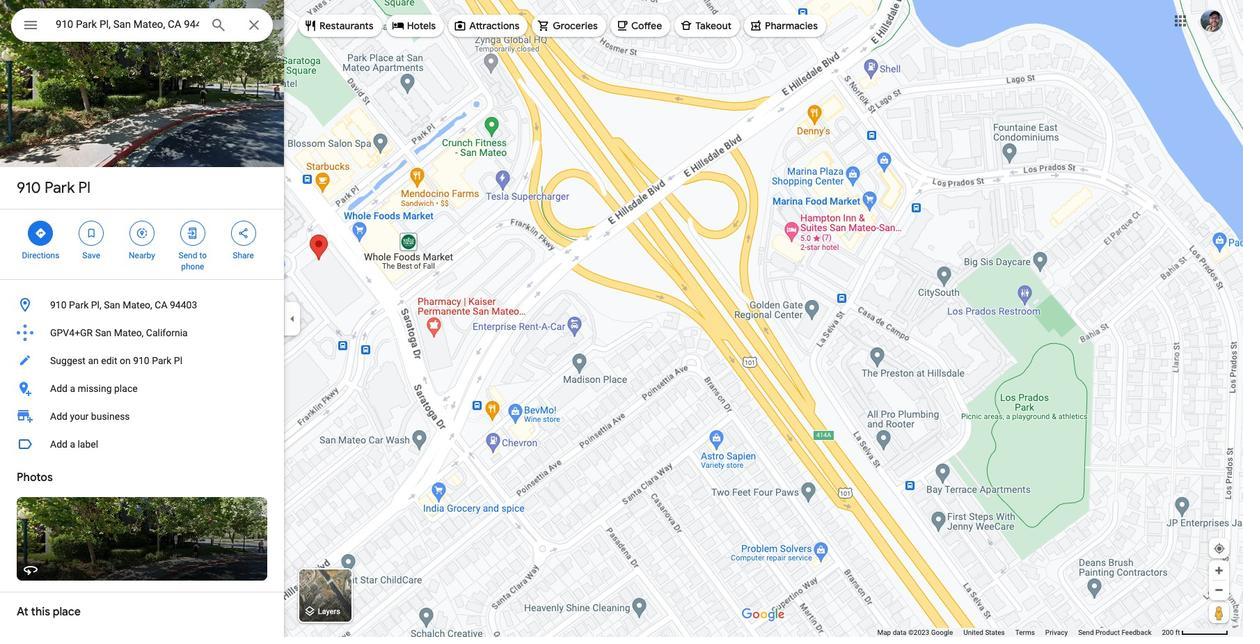Task type: locate. For each thing, give the bounding box(es) containing it.
place right this
[[53, 605, 81, 619]]

2 vertical spatial add
[[50, 439, 68, 450]]

910 inside "button"
[[50, 299, 67, 311]]

mateo, up on
[[114, 327, 144, 338]]

coffee button
[[611, 9, 671, 42]]

3 add from the top
[[50, 439, 68, 450]]

park for pl
[[45, 178, 75, 198]]

mateo, left 'ca'
[[123, 299, 152, 311]]

910
[[17, 178, 41, 198], [50, 299, 67, 311], [133, 355, 150, 366]]

add left label
[[50, 439, 68, 450]]

gpv4+gr san mateo, california
[[50, 327, 188, 338]]

0 vertical spatial a
[[70, 383, 75, 394]]

add a missing place
[[50, 383, 138, 394]]

2 add from the top
[[50, 411, 68, 422]]

0 horizontal spatial pl
[[78, 178, 90, 198]]

mateo,
[[123, 299, 152, 311], [114, 327, 144, 338]]

1 vertical spatial add
[[50, 411, 68, 422]]

pl down the california at the bottom left of page
[[174, 355, 183, 366]]

footer
[[878, 628, 1163, 637]]

park left pl,
[[69, 299, 89, 311]]

san right pl,
[[104, 299, 120, 311]]

zoom in image
[[1215, 566, 1225, 576]]

1 horizontal spatial place
[[114, 383, 138, 394]]

910 park pl, san mateo, ca 94403 button
[[0, 291, 284, 319]]

pl up 
[[78, 178, 90, 198]]

park
[[45, 178, 75, 198], [69, 299, 89, 311], [152, 355, 172, 366]]

0 vertical spatial mateo,
[[123, 299, 152, 311]]

place inside button
[[114, 383, 138, 394]]

0 vertical spatial send
[[179, 251, 197, 260]]

0 vertical spatial 910
[[17, 178, 41, 198]]

restaurants
[[320, 20, 374, 32]]

1 vertical spatial send
[[1079, 629, 1095, 637]]

send product feedback
[[1079, 629, 1152, 637]]

place
[[114, 383, 138, 394], [53, 605, 81, 619]]

map
[[878, 629, 892, 637]]

ca
[[155, 299, 168, 311]]

send inside send to phone
[[179, 251, 197, 260]]

910 park pl main content
[[0, 0, 284, 637]]

0 horizontal spatial send
[[179, 251, 197, 260]]

map data ©2023 google
[[878, 629, 954, 637]]

hotels
[[407, 20, 436, 32]]

on
[[120, 355, 131, 366]]

suggest
[[50, 355, 86, 366]]

0 horizontal spatial place
[[53, 605, 81, 619]]

privacy button
[[1046, 628, 1068, 637]]

zoom out image
[[1215, 585, 1225, 595]]

privacy
[[1046, 629, 1068, 637]]

910 right on
[[133, 355, 150, 366]]

1 horizontal spatial send
[[1079, 629, 1095, 637]]

0 vertical spatial park
[[45, 178, 75, 198]]

suggest an edit on 910 park pl
[[50, 355, 183, 366]]

1 a from the top
[[70, 383, 75, 394]]

1 vertical spatial a
[[70, 439, 75, 450]]

1 vertical spatial mateo,
[[114, 327, 144, 338]]

add left your
[[50, 411, 68, 422]]

none field inside 910 park pl, san mateo, ca 94403 field
[[56, 16, 199, 33]]

0 vertical spatial pl
[[78, 178, 90, 198]]

910 inside button
[[133, 355, 150, 366]]

san up edit
[[95, 327, 112, 338]]

park inside "button"
[[69, 299, 89, 311]]

0 vertical spatial san
[[104, 299, 120, 311]]

2 vertical spatial 910
[[133, 355, 150, 366]]

0 vertical spatial add
[[50, 383, 68, 394]]

send for send product feedback
[[1079, 629, 1095, 637]]

1 vertical spatial place
[[53, 605, 81, 619]]

send to phone
[[179, 251, 207, 272]]

2 vertical spatial park
[[152, 355, 172, 366]]

san inside 'button'
[[95, 327, 112, 338]]

mateo, inside gpv4+gr san mateo, california 'button'
[[114, 327, 144, 338]]

park down the california at the bottom left of page
[[152, 355, 172, 366]]

directions
[[22, 251, 59, 260]]

a inside the add a label button
[[70, 439, 75, 450]]

attractions
[[470, 20, 520, 32]]

910 park pl
[[17, 178, 90, 198]]

 button
[[11, 8, 50, 45]]

send left product
[[1079, 629, 1095, 637]]

united states
[[964, 629, 1006, 637]]

google account: cj baylor  
(christian.baylor@adept.ai) image
[[1201, 9, 1224, 32]]

send up the phone
[[179, 251, 197, 260]]

None field
[[56, 16, 199, 33]]

show your location image
[[1214, 543, 1226, 555]]

mateo, inside 910 park pl, san mateo, ca 94403 "button"
[[123, 299, 152, 311]]


[[34, 226, 47, 241]]

a inside add a missing place button
[[70, 383, 75, 394]]

pl
[[78, 178, 90, 198], [174, 355, 183, 366]]

add your business
[[50, 411, 130, 422]]

send
[[179, 251, 197, 260], [1079, 629, 1095, 637]]

san
[[104, 299, 120, 311], [95, 327, 112, 338]]

a
[[70, 383, 75, 394], [70, 439, 75, 450]]

add down suggest
[[50, 383, 68, 394]]

1 vertical spatial park
[[69, 299, 89, 311]]

 search field
[[11, 8, 273, 45]]

send inside button
[[1079, 629, 1095, 637]]

takeout button
[[675, 9, 740, 42]]

states
[[986, 629, 1006, 637]]

a left missing
[[70, 383, 75, 394]]

1 horizontal spatial pl
[[174, 355, 183, 366]]

2 horizontal spatial 910
[[133, 355, 150, 366]]

terms
[[1016, 629, 1036, 637]]

pl,
[[91, 299, 101, 311]]

910 up '' at left
[[17, 178, 41, 198]]

gpv4+gr san mateo, california button
[[0, 319, 284, 347]]

terms button
[[1016, 628, 1036, 637]]

0 vertical spatial place
[[114, 383, 138, 394]]

google
[[932, 629, 954, 637]]

california
[[146, 327, 188, 338]]

footer containing map data ©2023 google
[[878, 628, 1163, 637]]

add a missing place button
[[0, 375, 284, 403]]

a left label
[[70, 439, 75, 450]]

google maps element
[[0, 0, 1244, 637]]

1 add from the top
[[50, 383, 68, 394]]

pharmacies
[[765, 20, 818, 32]]

200 ft
[[1163, 629, 1181, 637]]

1 vertical spatial pl
[[174, 355, 183, 366]]

send product feedback button
[[1079, 628, 1152, 637]]

1 vertical spatial 910
[[50, 299, 67, 311]]

910 for 910 park pl, san mateo, ca 94403
[[50, 299, 67, 311]]

2 a from the top
[[70, 439, 75, 450]]

1 vertical spatial san
[[95, 327, 112, 338]]

edit
[[101, 355, 117, 366]]

park up '' at left
[[45, 178, 75, 198]]

1 horizontal spatial 910
[[50, 299, 67, 311]]

910 Park Pl, San Mateo, CA 94403 field
[[11, 8, 273, 42]]

add a label button
[[0, 430, 284, 458]]

place down on
[[114, 383, 138, 394]]

0 horizontal spatial 910
[[17, 178, 41, 198]]

910 up gpv4+gr
[[50, 299, 67, 311]]

at
[[17, 605, 28, 619]]

gpv4+gr
[[50, 327, 93, 338]]

add
[[50, 383, 68, 394], [50, 411, 68, 422], [50, 439, 68, 450]]

show street view coverage image
[[1210, 602, 1230, 623]]

your
[[70, 411, 89, 422]]



Task type: vqa. For each thing, say whether or not it's contained in the screenshot.
'Where to?' text field
no



Task type: describe. For each thing, give the bounding box(es) containing it.
save
[[82, 251, 100, 260]]

share
[[233, 251, 254, 260]]

groceries
[[553, 20, 598, 32]]

add for add a missing place
[[50, 383, 68, 394]]

attractions button
[[449, 9, 528, 42]]

add for add your business
[[50, 411, 68, 422]]

910 for 910 park pl
[[17, 178, 41, 198]]

actions for 910 park pl region
[[0, 210, 284, 279]]

pharmacies button
[[745, 9, 827, 42]]

united
[[964, 629, 984, 637]]

park inside button
[[152, 355, 172, 366]]

photos
[[17, 471, 53, 485]]

at this place
[[17, 605, 81, 619]]

ft
[[1176, 629, 1181, 637]]

pl inside button
[[174, 355, 183, 366]]

hotels button
[[386, 9, 444, 42]]


[[22, 15, 39, 35]]

add your business link
[[0, 403, 284, 430]]

takeout
[[696, 20, 732, 32]]

©2023
[[909, 629, 930, 637]]

feedback
[[1122, 629, 1152, 637]]

coffee
[[632, 20, 662, 32]]


[[186, 226, 199, 241]]

nearby
[[129, 251, 155, 260]]

a for label
[[70, 439, 75, 450]]

200 ft button
[[1163, 629, 1229, 637]]

park for pl,
[[69, 299, 89, 311]]

phone
[[181, 262, 204, 272]]

94403
[[170, 299, 197, 311]]

groceries button
[[532, 9, 607, 42]]

data
[[893, 629, 907, 637]]

united states button
[[964, 628, 1006, 637]]

restaurants button
[[299, 9, 382, 42]]

product
[[1096, 629, 1121, 637]]

200
[[1163, 629, 1174, 637]]

add for add a label
[[50, 439, 68, 450]]

add a label
[[50, 439, 98, 450]]

an
[[88, 355, 99, 366]]

missing
[[78, 383, 112, 394]]

footer inside google maps element
[[878, 628, 1163, 637]]


[[85, 226, 98, 241]]

label
[[78, 439, 98, 450]]

layers
[[318, 608, 341, 617]]

suggest an edit on 910 park pl button
[[0, 347, 284, 375]]

business
[[91, 411, 130, 422]]

a for missing
[[70, 383, 75, 394]]


[[237, 226, 250, 241]]

910 park pl, san mateo, ca 94403
[[50, 299, 197, 311]]

san inside "button"
[[104, 299, 120, 311]]

send for send to phone
[[179, 251, 197, 260]]

to
[[199, 251, 207, 260]]

collapse side panel image
[[285, 311, 300, 326]]


[[136, 226, 148, 241]]

this
[[31, 605, 50, 619]]



